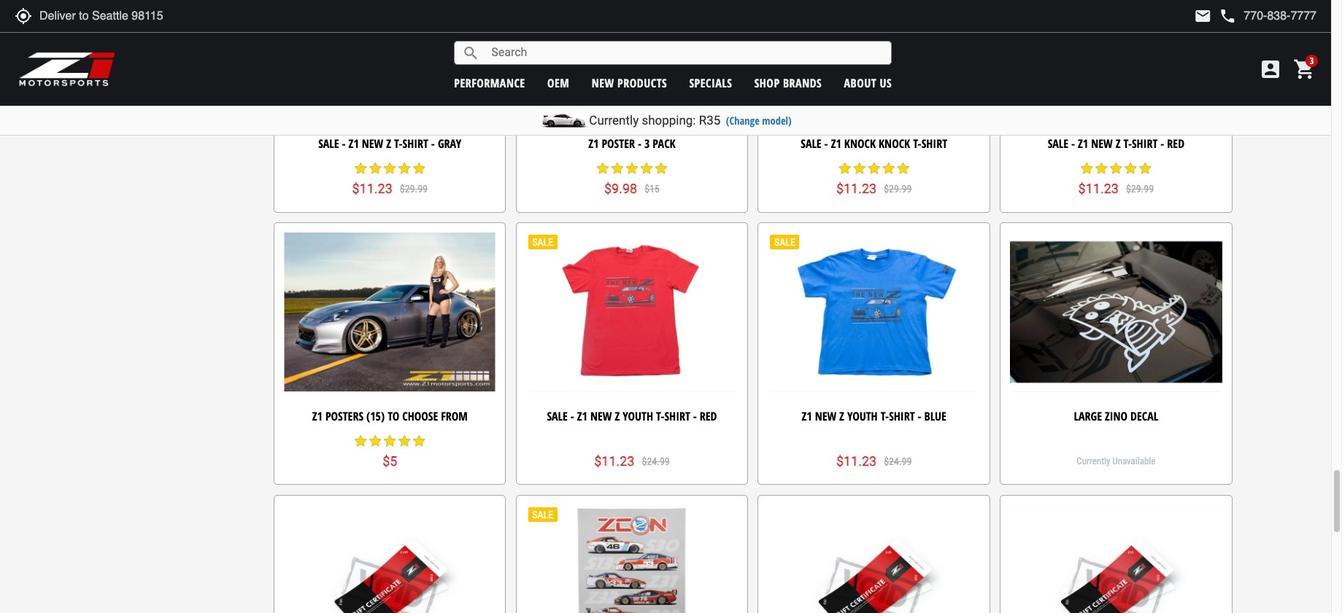 Task type: vqa. For each thing, say whether or not it's contained in the screenshot.
This
no



Task type: describe. For each thing, give the bounding box(es) containing it.
new products
[[592, 75, 667, 91]]

z1 posters (15) to choose from
[[312, 409, 468, 425]]

brands
[[783, 75, 822, 91]]

currently for unavailable
[[1077, 456, 1110, 467]]

2 youth from the left
[[847, 409, 878, 425]]

sale - z1 new z t-shirt - red
[[1048, 136, 1185, 152]]

shop
[[754, 75, 780, 91]]

$24.99 for shirt
[[884, 456, 912, 468]]

about us link
[[844, 75, 892, 91]]

3
[[644, 136, 650, 152]]

0 vertical spatial red
[[1167, 136, 1185, 152]]

decal
[[1131, 409, 1158, 425]]

$29.99 for sale - z1 new z t-shirt - red
[[1126, 184, 1154, 195]]

mail phone
[[1194, 7, 1237, 25]]

sale for sale - z1 new z t-shirt - red
[[1048, 136, 1069, 152]]

posters
[[325, 409, 363, 425]]

specials
[[689, 75, 732, 91]]

sale for sale - z1 new z youth t-shirt - red
[[547, 409, 568, 425]]

$29.99 for sale - z1 new z t-shirt - gray
[[400, 184, 428, 195]]

$5
[[383, 454, 397, 469]]

about us
[[844, 75, 892, 91]]

currently for shopping:
[[589, 113, 639, 128]]

account_box link
[[1255, 58, 1286, 81]]

$11.23 for sale - z1 knock knock t-shirt
[[836, 181, 877, 197]]

phone
[[1219, 7, 1237, 25]]

new products link
[[592, 75, 667, 91]]

1 knock from the left
[[844, 136, 876, 152]]

blue
[[924, 409, 947, 425]]

(change model) link
[[726, 114, 792, 128]]

(15)
[[366, 409, 385, 425]]

to
[[388, 409, 400, 425]]

z for -
[[615, 409, 620, 425]]

sale - z1 new z t-shirt - gray
[[318, 136, 462, 152]]

phone link
[[1219, 7, 1317, 25]]

star star star star star $5
[[353, 434, 426, 469]]

star star star star star $9.98 $15
[[596, 161, 669, 197]]

pack
[[653, 136, 676, 152]]

1 youth from the left
[[623, 409, 653, 425]]

currently unavailable
[[1077, 456, 1156, 467]]

search
[[462, 44, 480, 62]]

new
[[592, 75, 614, 91]]

star star star star star $11.23 $29.99 for sale - z1 new z t-shirt - red
[[1078, 161, 1154, 197]]

$9.98
[[604, 181, 637, 197]]

large
[[1074, 409, 1102, 425]]

from
[[441, 409, 468, 425]]

$11.23 down z1 new z youth t-shirt - blue
[[836, 454, 877, 469]]

sale - z1 new z youth t-shirt - red
[[547, 409, 717, 425]]

0 horizontal spatial red
[[700, 409, 717, 425]]

r35
[[699, 113, 721, 128]]



Task type: locate. For each thing, give the bounding box(es) containing it.
shirt
[[403, 136, 428, 152], [922, 136, 947, 152], [1132, 136, 1158, 152], [664, 409, 690, 425], [889, 409, 915, 425]]

oem
[[547, 75, 570, 91]]

us
[[880, 75, 892, 91]]

$29.99 down sale - z1 new z t-shirt - gray
[[400, 184, 428, 195]]

star
[[353, 161, 368, 176], [368, 161, 383, 176], [383, 161, 397, 176], [397, 161, 412, 176], [412, 161, 426, 176], [596, 161, 610, 176], [610, 161, 625, 176], [625, 161, 639, 176], [639, 161, 654, 176], [654, 161, 669, 176], [838, 161, 852, 176], [852, 161, 867, 176], [867, 161, 881, 176], [881, 161, 896, 176], [896, 161, 911, 176], [1080, 161, 1094, 176], [1094, 161, 1109, 176], [1109, 161, 1124, 176], [1124, 161, 1138, 176], [1138, 161, 1153, 176], [353, 434, 368, 449], [368, 434, 383, 449], [383, 434, 397, 449], [397, 434, 412, 449], [412, 434, 426, 449]]

star star star star star $11.23 $29.99 down sale - z1 new z t-shirt - red
[[1078, 161, 1154, 197]]

1 horizontal spatial currently
[[1077, 456, 1110, 467]]

$29.99 down sale - z1 knock knock t-shirt
[[884, 184, 912, 195]]

1 horizontal spatial $11.23 $24.99
[[836, 454, 912, 469]]

star star star star star $11.23 $29.99 for sale - z1 knock knock t-shirt
[[836, 161, 912, 197]]

1 horizontal spatial youth
[[847, 409, 878, 425]]

3 $29.99 from the left
[[1126, 184, 1154, 195]]

t-
[[394, 136, 403, 152], [913, 136, 922, 152], [1124, 136, 1132, 152], [656, 409, 665, 425], [881, 409, 889, 425]]

Search search field
[[480, 42, 891, 64]]

large zino decal
[[1074, 409, 1158, 425]]

shopping:
[[642, 113, 696, 128]]

2 horizontal spatial $29.99
[[1126, 184, 1154, 195]]

sale for sale - z1 new z t-shirt - gray
[[318, 136, 339, 152]]

currently
[[589, 113, 639, 128], [1077, 456, 1110, 467]]

0 horizontal spatial knock
[[844, 136, 876, 152]]

t- for sale - z1 knock knock t-shirt
[[913, 136, 922, 152]]

performance link
[[454, 75, 525, 91]]

shop brands link
[[754, 75, 822, 91]]

1 horizontal spatial $24.99
[[884, 456, 912, 468]]

$11.23 for sale - z1 new z t-shirt - gray
[[352, 181, 392, 197]]

star star star star star $11.23 $29.99 down sale - z1 knock knock t-shirt
[[836, 161, 912, 197]]

mail link
[[1194, 7, 1212, 25]]

1 $24.99 from the left
[[642, 456, 670, 468]]

0 horizontal spatial currently
[[589, 113, 639, 128]]

currently shopping: r35 (change model)
[[589, 113, 792, 128]]

2 $11.23 $24.99 from the left
[[836, 454, 912, 469]]

knock
[[844, 136, 876, 152], [879, 136, 910, 152]]

$11.23 $24.99
[[594, 454, 670, 469], [836, 454, 912, 469]]

mail
[[1194, 7, 1212, 25]]

2 $29.99 from the left
[[884, 184, 912, 195]]

shop brands
[[754, 75, 822, 91]]

$11.23 down sale - z1 new z t-shirt - red
[[1078, 181, 1119, 197]]

$24.99 for youth
[[642, 456, 670, 468]]

$11.23
[[352, 181, 392, 197], [836, 181, 877, 197], [1078, 181, 1119, 197], [594, 454, 635, 469], [836, 454, 877, 469]]

specials link
[[689, 75, 732, 91]]

currently up poster
[[589, 113, 639, 128]]

$11.23 $24.99 for z
[[594, 454, 670, 469]]

sale
[[318, 136, 339, 152], [801, 136, 822, 152], [1048, 136, 1069, 152], [547, 409, 568, 425]]

3 star star star star star $11.23 $29.99 from the left
[[1078, 161, 1154, 197]]

0 horizontal spatial $24.99
[[642, 456, 670, 468]]

0 horizontal spatial star star star star star $11.23 $29.99
[[352, 161, 428, 197]]

new for sale - z1 new z t-shirt - red
[[1091, 136, 1113, 152]]

$29.99
[[400, 184, 428, 195], [884, 184, 912, 195], [1126, 184, 1154, 195]]

$11.23 down sale - z1 new z youth t-shirt - red
[[594, 454, 635, 469]]

1 vertical spatial red
[[700, 409, 717, 425]]

$11.23 $24.99 down sale - z1 new z youth t-shirt - red
[[594, 454, 670, 469]]

z for gray
[[386, 136, 391, 152]]

0 vertical spatial currently
[[589, 113, 639, 128]]

2 knock from the left
[[879, 136, 910, 152]]

$15
[[645, 184, 660, 195]]

oem link
[[547, 75, 570, 91]]

new
[[362, 136, 383, 152], [1091, 136, 1113, 152], [590, 409, 612, 425], [815, 409, 837, 425]]

$29.99 for sale - z1 knock knock t-shirt
[[884, 184, 912, 195]]

1 horizontal spatial star star star star star $11.23 $29.99
[[836, 161, 912, 197]]

2 star star star star star $11.23 $29.99 from the left
[[836, 161, 912, 197]]

1 horizontal spatial red
[[1167, 136, 1185, 152]]

z
[[386, 136, 391, 152], [1116, 136, 1121, 152], [615, 409, 620, 425], [839, 409, 844, 425]]

z1
[[349, 136, 359, 152], [588, 136, 599, 152], [831, 136, 841, 152], [1078, 136, 1088, 152], [312, 409, 323, 425], [577, 409, 588, 425], [802, 409, 812, 425]]

shopping_cart
[[1293, 58, 1317, 81]]

(change
[[726, 114, 760, 128]]

$29.99 down sale - z1 new z t-shirt - red
[[1126, 184, 1154, 195]]

$11.23 down sale - z1 knock knock t-shirt
[[836, 181, 877, 197]]

z1 poster - 3 pack
[[588, 136, 676, 152]]

2 horizontal spatial star star star star star $11.23 $29.99
[[1078, 161, 1154, 197]]

1 $11.23 $24.99 from the left
[[594, 454, 670, 469]]

star star star star star $11.23 $29.99 down sale - z1 new z t-shirt - gray
[[352, 161, 428, 197]]

z1 new z youth t-shirt - blue
[[802, 409, 947, 425]]

$24.99
[[642, 456, 670, 468], [884, 456, 912, 468]]

$11.23 down sale - z1 new z t-shirt - gray
[[352, 181, 392, 197]]

2 $24.99 from the left
[[884, 456, 912, 468]]

$24.99 down z1 new z youth t-shirt - blue
[[884, 456, 912, 468]]

unavailable
[[1113, 456, 1156, 467]]

star star star star star $11.23 $29.99 for sale - z1 new z t-shirt - gray
[[352, 161, 428, 197]]

$11.23 for sale - z1 new z t-shirt - red
[[1078, 181, 1119, 197]]

poster
[[602, 136, 635, 152]]

sale for sale - z1 knock knock t-shirt
[[801, 136, 822, 152]]

z for red
[[1116, 136, 1121, 152]]

new for sale - z1 new z youth t-shirt - red
[[590, 409, 612, 425]]

my_location
[[15, 7, 32, 25]]

shirt for sale - z1 knock knock t-shirt
[[922, 136, 947, 152]]

0 horizontal spatial youth
[[623, 409, 653, 425]]

choose
[[402, 409, 438, 425]]

currently left unavailable
[[1077, 456, 1110, 467]]

zino
[[1105, 409, 1128, 425]]

star star star star star $11.23 $29.99
[[352, 161, 428, 197], [836, 161, 912, 197], [1078, 161, 1154, 197]]

shirt for sale - z1 new z t-shirt - gray
[[403, 136, 428, 152]]

1 horizontal spatial knock
[[879, 136, 910, 152]]

products
[[618, 75, 667, 91]]

-
[[342, 136, 346, 152], [431, 136, 435, 152], [638, 136, 642, 152], [824, 136, 828, 152], [1071, 136, 1075, 152], [1161, 136, 1164, 152], [571, 409, 574, 425], [693, 409, 697, 425], [918, 409, 921, 425]]

gray
[[438, 136, 462, 152]]

1 vertical spatial currently
[[1077, 456, 1110, 467]]

about
[[844, 75, 877, 91]]

account_box
[[1259, 58, 1282, 81]]

1 horizontal spatial $29.99
[[884, 184, 912, 195]]

knock down the us
[[879, 136, 910, 152]]

new for sale - z1 new z t-shirt - gray
[[362, 136, 383, 152]]

$24.99 down sale - z1 new z youth t-shirt - red
[[642, 456, 670, 468]]

1 $29.99 from the left
[[400, 184, 428, 195]]

z1 motorsports logo image
[[18, 51, 116, 88]]

t- for sale - z1 new z t-shirt - gray
[[394, 136, 403, 152]]

youth
[[623, 409, 653, 425], [847, 409, 878, 425]]

knock down the about
[[844, 136, 876, 152]]

performance
[[454, 75, 525, 91]]

1 star star star star star $11.23 $29.99 from the left
[[352, 161, 428, 197]]

$11.23 $24.99 down z1 new z youth t-shirt - blue
[[836, 454, 912, 469]]

$11.23 $24.99 for t-
[[836, 454, 912, 469]]

0 horizontal spatial $29.99
[[400, 184, 428, 195]]

0 horizontal spatial $11.23 $24.99
[[594, 454, 670, 469]]

t- for sale - z1 new z t-shirt - red
[[1124, 136, 1132, 152]]

sale - z1 knock knock t-shirt
[[801, 136, 947, 152]]

shopping_cart link
[[1290, 58, 1317, 81]]

red
[[1167, 136, 1185, 152], [700, 409, 717, 425]]

shirt for sale - z1 new z t-shirt - red
[[1132, 136, 1158, 152]]

model)
[[762, 114, 792, 128]]



